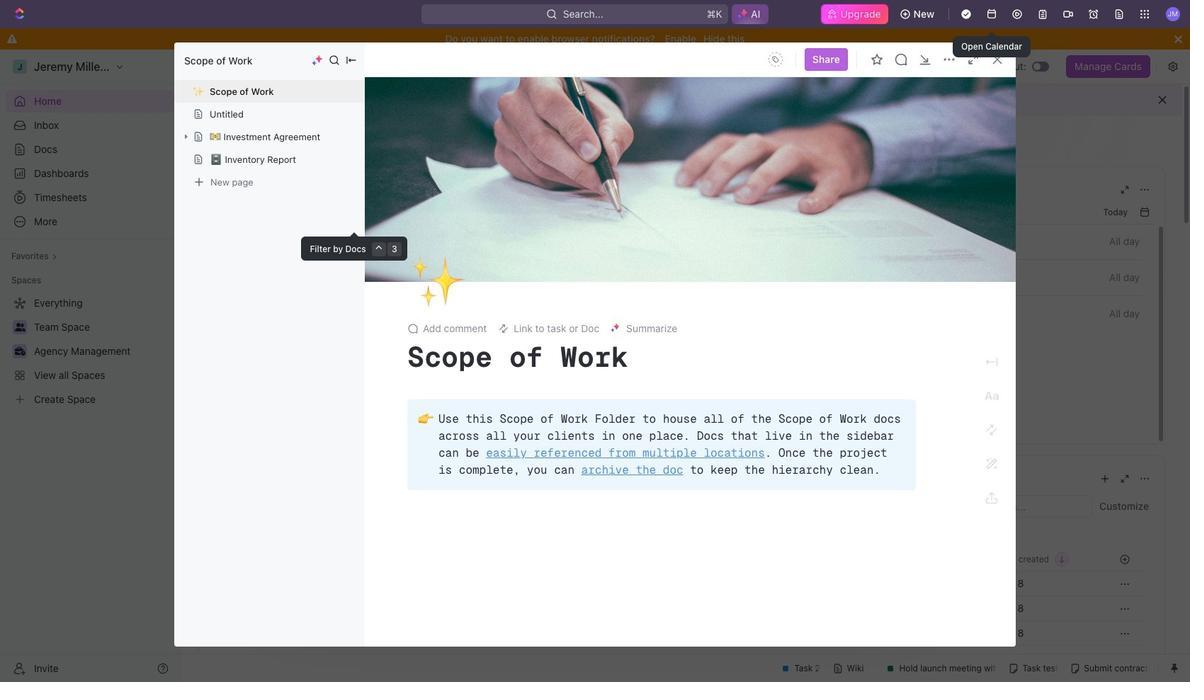 Task type: describe. For each thing, give the bounding box(es) containing it.
tree inside sidebar navigation
[[6, 292, 174, 411]]



Task type: vqa. For each thing, say whether or not it's contained in the screenshot.
"tree" within the Sidebar NAVIGATION
no



Task type: locate. For each thing, give the bounding box(es) containing it.
Search tasks... text field
[[951, 496, 1092, 517]]

dropdown menu image
[[765, 48, 787, 71]]

Search or run a command… text field
[[288, 179, 394, 196]]

sidebar navigation
[[0, 50, 181, 683]]

oqyu6 image
[[753, 270, 764, 281]]

alert
[[181, 84, 1183, 116]]

tree
[[6, 292, 174, 411]]



